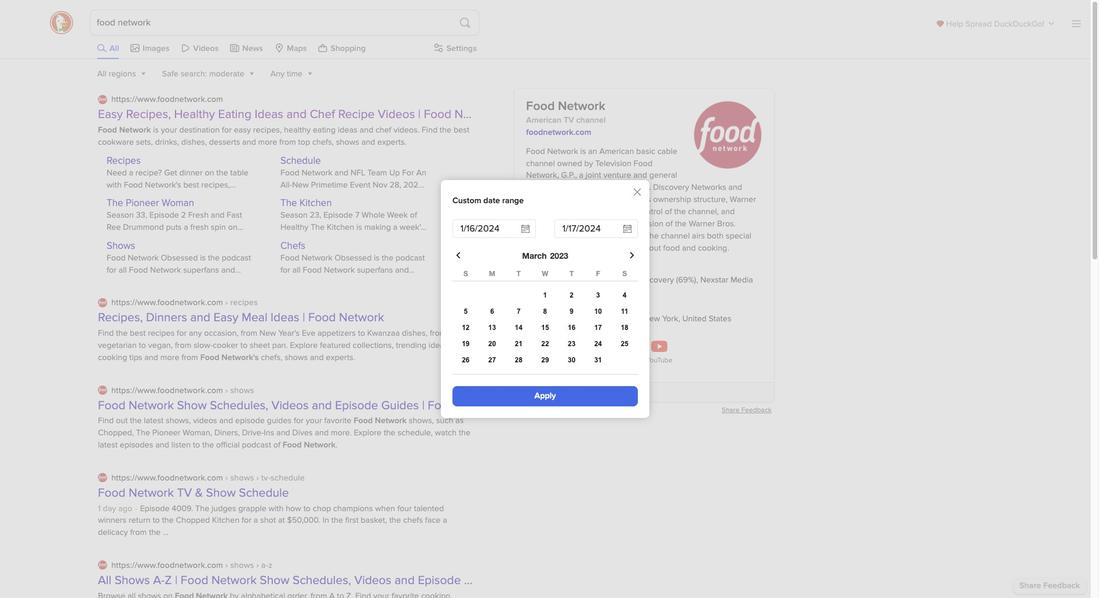Task type: vqa. For each thing, say whether or not it's contained in the screenshot.


Task type: describe. For each thing, give the bounding box(es) containing it.
1 horizontal spatial new
[[589, 314, 606, 324]]

youtube link
[[647, 338, 673, 371]]

2 button
[[564, 288, 580, 304]]

guides
[[267, 416, 292, 426]]

episodes
[[120, 441, 153, 451]]

the inside shows, such as chopped, the pioneer woman, diners, drive-ins and dives and more. explore the schedule, watch the latest episodes and listen to the official podcast of
[[136, 429, 150, 438]]

chef
[[310, 107, 335, 122]]

ownership
[[654, 195, 692, 205]]

apply
[[535, 391, 556, 401]]

judges
[[212, 504, 236, 514]]

to inside shows, such as chopped, the pioneer woman, diners, drive-ins and dives and more. explore the schedule, watch the latest episodes and listen to the official podcast of
[[193, 441, 200, 451]]

chopped,
[[98, 429, 134, 438]]

the kitchen
[[281, 198, 332, 210]]

all for all
[[110, 43, 119, 53]]

to up collections,
[[358, 329, 365, 339]]

experts. inside "is your destination for easy recipes, healthy eating ideas and chef videos. find the best cookware sets, drinks, dishes, desserts and more from top chefs, shows and experts."
[[378, 137, 407, 147]]

6 button
[[484, 304, 501, 320]]

official
[[216, 441, 240, 451]]

media inside 'discovery networks and nexstar media group.'
[[557, 195, 579, 205]]

nexstar inside warner bros. discovery (69%), nexstar media group (31%)
[[701, 276, 729, 285]]

a inside discovery has operating control of the channel, and manages and operates it as a division of the warner bros. discovery u.s. networks group.
[[630, 219, 634, 229]]

29
[[542, 357, 549, 365]]

from up sheet
[[241, 329, 257, 339]]

to up $50,000.
[[304, 504, 311, 514]]

chefs, inside "is your destination for easy recipes, healthy eating ideas and chef videos. find the best cookware sets, drinks, dishes, desserts and more from top chefs, shows and experts."
[[312, 137, 334, 147]]

0 horizontal spatial united
[[589, 300, 613, 310]]

8 button
[[537, 304, 554, 320]]

food network's chefs, shows and experts.
[[200, 353, 355, 363]]

0 vertical spatial shows
[[107, 241, 135, 252]]

27 button
[[484, 353, 501, 369]]

recipes link
[[107, 155, 141, 167]]

joint
[[586, 171, 602, 181]]

basket,
[[361, 516, 387, 526]]

18
[[621, 324, 629, 332]]

0 horizontal spatial share feedback link
[[719, 406, 775, 415]]

shows for food
[[230, 561, 254, 571]]

country
[[526, 300, 556, 310]]

custom
[[453, 196, 482, 206]]

discovery inside 'discovery networks and nexstar media group.'
[[654, 183, 690, 193]]

› for schedules,
[[226, 386, 228, 396]]

featured
[[320, 341, 351, 351]]

food network show schedules, videos and episode guides | food network link
[[98, 399, 504, 414]]

9 button
[[564, 304, 580, 320]]

from down 'slow-' on the left bottom of page
[[182, 353, 198, 363]]

| up "videos."
[[418, 107, 421, 122]]

for inside find the best recipes for any occasion, from new year's eve appetizers to kwanzaa dishes, from vegetarian to vegan, from slow-cooker to sheet pan. explore featured collections, trending ideas, cooking tips and more from
[[177, 329, 187, 339]]

find for find out the latest shows, videos and episode guides for your favorite food network
[[98, 416, 114, 426]]

search domain foodnetwork.com image for food
[[98, 474, 107, 483]]

1 www.foodnetwork.com from the top
[[137, 95, 223, 104]]

schedule,
[[398, 429, 433, 438]]

the for kitchen
[[281, 198, 297, 210]]

w
[[542, 270, 549, 278]]

the inside find the best recipes for any occasion, from new year's eve appetizers to kwanzaa dishes, from vegetarian to vegan, from slow-cooker to sheet pan. explore featured collections, trending ideas, cooking tips and more from
[[116, 329, 128, 339]]

| up schedule,
[[422, 399, 425, 413]]

date
[[484, 196, 500, 206]]

channel,
[[689, 207, 719, 217]]

2 horizontal spatial new
[[644, 314, 661, 324]]

by inside food network is an american basic cable channel owned by television food network, g.p., a joint venture and general partnership between warner bros.
[[585, 159, 594, 168]]

dives
[[293, 429, 313, 438]]

food network
[[98, 125, 151, 135]]

https:// www.foodnetwork.com › shows
[[111, 386, 254, 396]]

search domain foodnetwork.com image for all
[[98, 561, 107, 571]]

videos.
[[394, 125, 420, 135]]

website
[[526, 356, 551, 365]]

1 vertical spatial ideas
[[271, 311, 300, 326]]

u.s.
[[565, 231, 579, 241]]

moderate
[[209, 69, 245, 79]]

the for channel
[[645, 231, 659, 241]]

shows, inside shows, such as chopped, the pioneer woman, diners, drive-ins and dives and more. explore the schedule, watch the latest episodes and listen to the official podcast of
[[409, 416, 434, 426]]

share feedback for right share feedback link
[[1020, 581, 1081, 591]]

1 vertical spatial your
[[306, 416, 322, 426]]

recipes
[[107, 155, 141, 167]]

1 vertical spatial schedules,
[[293, 574, 351, 588]]

warner inside food network is an american basic cable channel owned by television food network, g.p., a joint venture and general partnership between warner bros.
[[604, 183, 631, 193]]

1 vertical spatial wikipedia link
[[563, 338, 593, 371]]

1 horizontal spatial guides
[[464, 574, 502, 588]]

1 vertical spatial wikipedia
[[563, 356, 593, 365]]

the channel airs both special and regular episodic programs about food and cooking. wikipedia
[[526, 231, 752, 265]]

eve
[[302, 329, 316, 339]]

top
[[298, 137, 310, 147]]

latest inside shows, such as chopped, the pioneer woman, diners, drive-ins and dives and more. explore the schedule, watch the latest episodes and listen to the official podcast of
[[98, 441, 118, 451]]

drinks,
[[155, 137, 179, 147]]

warner inside despite this ownership structure, warner bros.
[[730, 195, 757, 205]]

safe search: moderate
[[162, 69, 245, 79]]

nexstar inside 'discovery networks and nexstar media group.'
[[526, 195, 555, 205]]

find for find the best recipes for any occasion, from new year's eve appetizers to kwanzaa dishes, from vegetarian to vegan, from slow-cooker to sheet pan. explore featured collections, trending ideas, cooking tips and more from
[[98, 329, 114, 339]]

0 horizontal spatial schedules,
[[210, 399, 269, 413]]

all regions link
[[97, 64, 151, 84]]

episode inside episode 4009. the judges grapple with how to chop champions when four talented winners return to the chopped kitchen for a shot at $50,000. in the first basket, the chefs face a delicacy from the ...
[[140, 504, 170, 514]]

is inside "is your destination for easy recipes, healthy eating ideas and chef videos. find the best cookware sets, drinks, dishes, desserts and more from top chefs, shows and experts."
[[153, 125, 159, 135]]

shows down pan.
[[285, 353, 308, 363]]

2023
[[551, 251, 569, 261]]

woman
[[162, 198, 194, 210]]

search domain foodnetwork.com image for food
[[98, 386, 107, 395]]

› for z
[[226, 561, 228, 571]]

best inside "is your destination for easy recipes, healthy eating ideas and chef videos. find the best cookware sets, drinks, dishes, desserts and more from top chefs, shows and experts."
[[454, 125, 470, 135]]

from inside episode 4009. the judges grapple with how to chop champions when four talented winners return to the chopped kitchen for a shot at $50,000. in the first basket, the chefs face a delicacy from the ...
[[130, 528, 147, 538]]

for up dives
[[294, 416, 304, 426]]

0 vertical spatial ideas
[[255, 107, 284, 122]]

0 vertical spatial wikipedia link
[[526, 255, 563, 265]]

and inside 'discovery networks and nexstar media group.'
[[729, 183, 743, 193]]

pioneer inside shows, such as chopped, the pioneer woman, diners, drive-ins and dives and more. explore the schedule, watch the latest episodes and listen to the official podcast of
[[152, 429, 181, 438]]

feedback for the left share feedback link
[[742, 406, 772, 415]]

https:// for food network show schedules, videos and episode guides | food network
[[111, 386, 137, 396]]

https:// for food network tv & show schedule
[[111, 473, 137, 483]]

podcast
[[242, 441, 271, 451]]

eating
[[218, 107, 252, 122]]

search:
[[181, 69, 207, 79]]

share for right share feedback link
[[1020, 581, 1042, 591]]

recipes, inside the easy recipes, healthy eating ideas and chef recipe videos | food network link
[[126, 107, 171, 122]]

2
[[570, 292, 574, 300]]

all for all shows a-z | food network show schedules, videos and episode guides ...
[[98, 574, 111, 588]]

1 horizontal spatial kitchen
[[300, 198, 332, 210]]

0 vertical spatial schedule
[[281, 155, 321, 167]]

0 vertical spatial latest
[[144, 416, 164, 426]]

owned by
[[526, 276, 565, 285]]

24
[[595, 340, 602, 348]]

1 vertical spatial united
[[683, 314, 707, 324]]

to up 'network's'
[[240, 341, 248, 351]]

0 horizontal spatial states
[[616, 300, 638, 310]]

23 button
[[564, 336, 580, 353]]

1 t from the left
[[517, 270, 521, 278]]

all link
[[97, 43, 119, 59]]

3
[[597, 292, 600, 300]]

.
[[336, 441, 338, 451]]

to up tips
[[139, 341, 146, 351]]

... inside episode 4009. the judges grapple with how to chop champions when four talented winners return to the chopped kitchen for a shot at $50,000. in the first basket, the chefs face a delicacy from the ...
[[163, 528, 169, 538]]

cooking
[[98, 353, 127, 363]]

best inside find the best recipes for any occasion, from new year's eve appetizers to kwanzaa dishes, from vegetarian to vegan, from slow-cooker to sheet pan. explore featured collections, trending ideas, cooking tips and more from
[[130, 329, 146, 339]]

shows link
[[107, 241, 135, 253]]

this
[[639, 195, 652, 205]]

day
[[103, 504, 116, 514]]

tv inside food network american tv channel foodnetwork.com
[[564, 115, 574, 125]]

0 vertical spatial of
[[665, 207, 672, 217]]

food network tv & show schedule link
[[98, 486, 475, 501]]

group. inside discovery has operating control of the channel, and manages and operates it as a division of the warner bros. discovery u.s. networks group.
[[618, 231, 643, 241]]

easy recipes, healthy eating ideas and chef recipe videos | food network
[[98, 107, 500, 122]]

0 horizontal spatial by
[[555, 276, 565, 285]]

help spread duckduckgo! button
[[938, 13, 1045, 34]]

3 button
[[590, 288, 607, 304]]

foodnetwork.com
[[526, 127, 592, 137]]

www.foodnetwork.com for show
[[137, 386, 223, 396]]

with
[[269, 504, 284, 514]]

tv-
[[261, 473, 271, 483]]

a inside food network is an american basic cable channel owned by television food network, g.p., a joint venture and general partnership between warner bros.
[[579, 171, 584, 181]]

and inside food network is an american basic cable channel owned by television food network, g.p., a joint venture and general partnership between warner bros.
[[634, 171, 648, 181]]

› for easy
[[226, 298, 228, 308]]

< button
[[453, 247, 464, 265]]

all shows a-z | food network show schedules, videos and episode guides ...
[[98, 574, 514, 588]]

1 horizontal spatial states
[[709, 314, 732, 324]]

network inside food network american tv channel foodnetwork.com
[[558, 99, 606, 114]]

control
[[638, 207, 663, 217]]

food network american tv channel foodnetwork.com
[[526, 99, 606, 137]]

2 horizontal spatial episode
[[418, 574, 461, 588]]

show inside food network show schedules, videos and episode guides | food network link
[[177, 399, 207, 413]]

21
[[515, 340, 523, 348]]

share feedback for the left share feedback link
[[722, 406, 772, 415]]

york,
[[663, 314, 681, 324]]

manages
[[526, 219, 560, 229]]

operates
[[578, 219, 610, 229]]

| right z
[[175, 574, 178, 588]]

14 button
[[511, 320, 527, 336]]

a left shot at the left of page
[[254, 516, 258, 526]]

watch
[[435, 429, 457, 438]]

new inside find the best recipes for any occasion, from new year's eve appetizers to kwanzaa dishes, from vegetarian to vegan, from slow-cooker to sheet pan. explore featured collections, trending ideas, cooking tips and more from
[[260, 329, 276, 339]]

images
[[143, 43, 169, 53]]

shows, such as chopped, the pioneer woman, diners, drive-ins and dives and more. explore the schedule, watch the latest episodes and listen to the official podcast of
[[98, 416, 471, 451]]

chefs
[[281, 241, 306, 252]]

<
[[455, 252, 462, 260]]

5 button
[[458, 304, 474, 320]]

1 horizontal spatial easy
[[214, 311, 239, 326]]

19
[[462, 340, 470, 348]]

explore inside find the best recipes for any occasion, from new year's eve appetizers to kwanzaa dishes, from vegetarian to vegan, from slow-cooker to sheet pan. explore featured collections, trending ideas, cooking tips and more from
[[290, 341, 318, 351]]

heading containing march
[[453, 247, 638, 267]]

26
[[462, 357, 470, 365]]

(69%),
[[677, 276, 699, 285]]

bros. inside despite this ownership structure, warner bros.
[[526, 207, 545, 217]]

for inside episode 4009. the judges grapple with how to chop champions when four talented winners return to the chopped kitchen for a shot at $50,000. in the first basket, the chefs face a delicacy from the ...
[[242, 516, 252, 526]]

channel inside the channel airs both special and regular episodic programs about food and cooking. wikipedia
[[661, 231, 690, 241]]

news
[[243, 43, 263, 53]]

networks inside discovery has operating control of the channel, and manages and operates it as a division of the warner bros. discovery u.s. networks group.
[[581, 231, 616, 241]]

as inside shows, such as chopped, the pioneer woman, diners, drive-ins and dives and more. explore the schedule, watch the latest episodes and listen to the official podcast of
[[456, 416, 464, 426]]

10 button
[[590, 304, 607, 320]]

apply link
[[453, 387, 638, 407]]

1 for 1 day ago
[[98, 504, 101, 514]]

in
[[323, 516, 329, 526]]

such
[[436, 416, 454, 426]]



Task type: locate. For each thing, give the bounding box(es) containing it.
https:// www.foodnetwork.com › shows › tv-schedule
[[111, 473, 305, 483]]

recipe
[[338, 107, 375, 122]]

latest down chopped,
[[98, 441, 118, 451]]

more inside find the best recipes for any occasion, from new year's eve appetizers to kwanzaa dishes, from vegetarian to vegan, from slow-cooker to sheet pan. explore featured collections, trending ideas, cooking tips and more from
[[160, 353, 179, 363]]

and inside find the best recipes for any occasion, from new year's eve appetizers to kwanzaa dishes, from vegetarian to vegan, from slow-cooker to sheet pan. explore featured collections, trending ideas, cooking tips and more from
[[145, 353, 158, 363]]

0 vertical spatial search domain foodnetwork.com image
[[98, 474, 107, 483]]

of
[[665, 207, 672, 217], [666, 219, 673, 229], [273, 441, 281, 451]]

pioneer
[[126, 198, 159, 210], [152, 429, 181, 438]]

0 horizontal spatial tv
[[177, 486, 192, 501]]

0 vertical spatial guides
[[382, 399, 419, 413]]

m
[[489, 270, 496, 278]]

find up "vegetarian" in the bottom left of the page
[[98, 329, 114, 339]]

1 vertical spatial find
[[98, 329, 114, 339]]

1 vertical spatial of
[[666, 219, 673, 229]]

1 vertical spatial group.
[[618, 231, 643, 241]]

1 horizontal spatial your
[[306, 416, 322, 426]]

2 horizontal spatial channel
[[661, 231, 690, 241]]

grid
[[453, 267, 638, 375]]

ins
[[264, 429, 274, 438]]

1 horizontal spatial united
[[683, 314, 707, 324]]

tv up foodnetwork.com
[[564, 115, 574, 125]]

2 vertical spatial episode
[[418, 574, 461, 588]]

0 vertical spatial chefs,
[[312, 137, 334, 147]]

0 vertical spatial explore
[[290, 341, 318, 351]]

discovery up u.s.
[[547, 207, 583, 217]]

1 vertical spatial experts.
[[326, 353, 355, 363]]

1 s from the left
[[464, 270, 468, 278]]

0 horizontal spatial your
[[161, 125, 177, 135]]

1 vertical spatial all
[[97, 69, 107, 79]]

help spread duckduckgo!
[[945, 19, 1045, 29]]

food inside food network american tv channel foodnetwork.com
[[526, 99, 555, 114]]

https:// up "vegetarian" in the bottom left of the page
[[111, 298, 137, 308]]

0 horizontal spatial ...
[[163, 528, 169, 538]]

american up foodnetwork.com
[[526, 115, 562, 125]]

1 vertical spatial feedback
[[1044, 581, 1081, 591]]

16
[[568, 324, 576, 332]]

⇶ link
[[1068, 14, 1087, 34]]

television
[[596, 159, 632, 168]]

is up 'drinks,'
[[153, 125, 159, 135]]

1 horizontal spatial networks
[[692, 183, 727, 193]]

1 horizontal spatial chefs,
[[312, 137, 334, 147]]

of inside shows, such as chopped, the pioneer woman, diners, drive-ins and dives and more. explore the schedule, watch the latest episodes and listen to the official podcast of
[[273, 441, 281, 451]]

the up about
[[645, 231, 659, 241]]

0 vertical spatial american
[[526, 115, 562, 125]]

episode
[[235, 416, 265, 426]]

1 vertical spatial schedule
[[239, 486, 289, 501]]

https:// for recipes, dinners and easy meal ideas | food network
[[111, 298, 137, 308]]

pioneer inside the pioneer woman link
[[126, 198, 159, 210]]

shows
[[107, 241, 135, 252], [115, 574, 150, 588]]

0 horizontal spatial channel
[[526, 159, 555, 168]]

1 horizontal spatial 1
[[544, 292, 547, 300]]

the inside "is your destination for easy recipes, healthy eating ideas and chef videos. find the best cookware sets, drinks, dishes, desserts and more from top chefs, shows and experts."
[[440, 125, 452, 135]]

between
[[570, 183, 602, 193]]

0 vertical spatial channel
[[577, 115, 606, 125]]

1 vertical spatial search domain foodnetwork.com image
[[98, 298, 107, 308]]

to right return
[[153, 516, 160, 526]]

channel inside food network american tv channel foodnetwork.com
[[577, 115, 606, 125]]

best right "videos."
[[454, 125, 470, 135]]

www.foodnetwork.com up food network tv & show schedule
[[137, 473, 223, 483]]

all up 'all regions'
[[110, 43, 119, 53]]

0 horizontal spatial as
[[456, 416, 464, 426]]

channel up food
[[661, 231, 690, 241]]

5
[[464, 308, 468, 316]]

share for the left share feedback link
[[722, 406, 740, 415]]

2 t from the left
[[570, 270, 574, 278]]

&
[[195, 486, 203, 501]]

1 vertical spatial dishes,
[[402, 329, 428, 339]]

wikipedia down 23 button
[[563, 356, 593, 365]]

1 horizontal spatial recipes
[[230, 298, 258, 308]]

1 https:// from the top
[[111, 95, 137, 104]]

show inside 'all shows a-z | food network show schedules, videos and episode guides ...' link
[[260, 574, 290, 588]]

the inside episode 4009. the judges grapple with how to chop champions when four talented winners return to the chopped kitchen for a shot at $50,000. in the first basket, the chefs face a delicacy from the ...
[[195, 504, 210, 514]]

4009.
[[172, 504, 193, 514]]

despite
[[608, 195, 637, 205]]

1 vertical spatial pioneer
[[152, 429, 181, 438]]

tv left the &
[[177, 486, 192, 501]]

0 vertical spatial is
[[153, 125, 159, 135]]

food network tv & show schedule
[[98, 486, 289, 501]]

show down https:// www.foodnetwork.com › shows
[[177, 399, 207, 413]]

| up eve
[[303, 311, 305, 326]]

31
[[595, 357, 602, 365]]

for down the grapple
[[242, 516, 252, 526]]

networks
[[692, 183, 727, 193], [581, 231, 616, 241]]

0 vertical spatial recipes,
[[126, 107, 171, 122]]

news link
[[230, 43, 263, 59]]

t up 2
[[570, 270, 574, 278]]

a left joint
[[579, 171, 584, 181]]

0 vertical spatial recipes
[[230, 298, 258, 308]]

all regions
[[97, 69, 136, 79]]

is left an
[[581, 146, 586, 156]]

from down return
[[130, 528, 147, 538]]

1 horizontal spatial channel
[[577, 115, 606, 125]]

wikipedia inside the channel airs both special and regular episodic programs about food and cooking. wikipedia
[[526, 255, 563, 265]]

channel inside food network is an american basic cable channel owned by television food network, g.p., a joint venture and general partnership between warner bros.
[[526, 159, 555, 168]]

1 search domain foodnetwork.com image from the top
[[98, 95, 107, 104]]

1 horizontal spatial episode
[[335, 399, 378, 413]]

group. up programs
[[618, 231, 643, 241]]

networks down operates
[[581, 231, 616, 241]]

ideas up recipes,
[[255, 107, 284, 122]]

1 button
[[537, 288, 554, 304]]

recipes, up "vegetarian" in the bottom left of the page
[[98, 311, 143, 326]]

1 for 1
[[544, 292, 547, 300]]

recipes
[[230, 298, 258, 308], [148, 329, 175, 339]]

2 vertical spatial all
[[98, 574, 111, 588]]

dishes, down destination
[[181, 137, 207, 147]]

5 https:// from the top
[[111, 561, 137, 571]]

www.foodnetwork.com for tv
[[137, 473, 223, 483]]

schedule
[[271, 473, 305, 483]]

1 vertical spatial easy
[[214, 311, 239, 326]]

www.foodnetwork.com up videos
[[137, 386, 223, 396]]

recipes inside find the best recipes for any occasion, from new year's eve appetizers to kwanzaa dishes, from vegetarian to vegan, from slow-cooker to sheet pan. explore featured collections, trending ideas, cooking tips and more from
[[148, 329, 175, 339]]

0 vertical spatial united
[[589, 300, 613, 310]]

face
[[425, 516, 441, 526]]

1 vertical spatial explore
[[354, 429, 382, 438]]

bros. up this
[[633, 183, 651, 193]]

www.foodnetwork.com for a-
[[137, 561, 223, 571]]

shows inside "is your destination for easy recipes, healthy eating ideas and chef videos. find the best cookware sets, drinks, dishes, desserts and more from top chefs, shows and experts."
[[336, 137, 359, 147]]

1 horizontal spatial feedback
[[1044, 581, 1081, 591]]

1 horizontal spatial share feedback link
[[1014, 578, 1087, 595]]

it
[[613, 219, 617, 229]]

explore inside shows, such as chopped, the pioneer woman, diners, drive-ins and dives and more. explore the schedule, watch the latest episodes and listen to the official podcast of
[[354, 429, 382, 438]]

nexstar right '(69%),'
[[701, 276, 729, 285]]

8
[[544, 308, 547, 316]]

0 vertical spatial best
[[454, 125, 470, 135]]

1 vertical spatial share feedback
[[1020, 581, 1081, 591]]

0 horizontal spatial best
[[130, 329, 146, 339]]

7
[[517, 308, 521, 316]]

1 vertical spatial channel
[[526, 159, 555, 168]]

american inside food network is an american basic cable channel owned by television food network, g.p., a joint venture and general partnership between warner bros.
[[600, 146, 634, 156]]

states
[[616, 300, 638, 310], [709, 314, 732, 324]]

states right the york,
[[709, 314, 732, 324]]

› for &
[[226, 473, 228, 483]]

2 search domain foodnetwork.com image from the top
[[98, 561, 107, 571]]

1 horizontal spatial share feedback
[[1020, 581, 1081, 591]]

bros. up both
[[718, 219, 736, 229]]

5 www.foodnetwork.com from the top
[[137, 561, 223, 571]]

1 vertical spatial ...
[[505, 574, 514, 588]]

2 search domain foodnetwork.com image from the top
[[98, 298, 107, 308]]

11
[[621, 308, 629, 316]]

food
[[664, 243, 680, 253]]

recipes for best
[[148, 329, 175, 339]]

cable
[[658, 146, 678, 156]]

3 www.foodnetwork.com from the top
[[137, 386, 223, 396]]

0 vertical spatial nexstar
[[526, 195, 555, 205]]

warner inside discovery has operating control of the channel, and manages and operates it as a division of the warner bros. discovery u.s. networks group.
[[689, 219, 716, 229]]

by right "w"
[[555, 276, 565, 285]]

search domain foodnetwork.com image
[[98, 95, 107, 104], [98, 298, 107, 308], [98, 386, 107, 395]]

ago
[[118, 504, 132, 514]]

1 horizontal spatial american
[[600, 146, 634, 156]]

0 horizontal spatial experts.
[[326, 353, 355, 363]]

show inside the food network tv & show schedule link
[[206, 486, 236, 501]]

all shows a-z | food network show schedules, videos and episode guides ... link
[[98, 574, 514, 589]]

vegan,
[[148, 341, 173, 351]]

search domain foodnetwork.com image up "vegetarian" in the bottom left of the page
[[98, 298, 107, 308]]

more inside "is your destination for easy recipes, healthy eating ideas and chef videos. find the best cookware sets, drinks, dishes, desserts and more from top chefs, shows and experts."
[[258, 137, 277, 147]]

recipes for ›
[[230, 298, 258, 308]]

bros. inside warner bros. discovery (69%), nexstar media group (31%)
[[618, 276, 636, 285]]

1 vertical spatial best
[[130, 329, 146, 339]]

0 vertical spatial feedback
[[742, 406, 772, 415]]

share feedback
[[722, 406, 772, 415], [1020, 581, 1081, 591]]

warner up "3" at the right of page
[[589, 276, 615, 285]]

28
[[515, 357, 523, 365]]

search domain foodnetwork.com image for recipes,
[[98, 298, 107, 308]]

find right "videos."
[[422, 125, 438, 135]]

1 vertical spatial kitchen
[[212, 516, 240, 526]]

pioneer up listen
[[152, 429, 181, 438]]

american inside food network american tv channel foodnetwork.com
[[526, 115, 562, 125]]

21 button
[[511, 336, 527, 353]]

for left any
[[177, 329, 187, 339]]

1 vertical spatial states
[[709, 314, 732, 324]]

four
[[398, 504, 412, 514]]

0 horizontal spatial episode
[[140, 504, 170, 514]]

warner down "venture" on the right top of the page
[[604, 183, 631, 193]]

1 search domain foodnetwork.com image from the top
[[98, 474, 107, 483]]

3 search domain foodnetwork.com image from the top
[[98, 386, 107, 395]]

help
[[947, 19, 964, 29]]

first
[[345, 516, 359, 526]]

warner right "structure,"
[[730, 195, 757, 205]]

network inside food network is an american basic cable channel owned by television food network, g.p., a joint venture and general partnership between warner bros.
[[547, 146, 579, 156]]

venture
[[604, 171, 632, 181]]

2 s from the left
[[623, 270, 627, 278]]

kitchen down schedule link
[[300, 198, 332, 210]]

x
[[634, 188, 642, 197]]

find inside "is your destination for easy recipes, healthy eating ideas and chef videos. find the best cookware sets, drinks, dishes, desserts and more from top chefs, shows and experts."
[[422, 125, 438, 135]]

shows, up schedule,
[[409, 416, 434, 426]]

1 vertical spatial by
[[555, 276, 565, 285]]

from down 'healthy'
[[279, 137, 296, 147]]

0 horizontal spatial networks
[[581, 231, 616, 241]]

images link
[[131, 43, 169, 59]]

1 up country
[[544, 292, 547, 300]]

explore
[[290, 341, 318, 351], [354, 429, 382, 438]]

bros. up 4
[[618, 276, 636, 285]]

the
[[107, 198, 123, 210], [281, 198, 297, 210], [645, 231, 659, 241], [136, 429, 150, 438], [195, 504, 210, 514]]

17 button
[[590, 320, 607, 336]]

1 horizontal spatial share
[[1020, 581, 1042, 591]]

1 vertical spatial show
[[206, 486, 236, 501]]

0 vertical spatial show
[[177, 399, 207, 413]]

healthy
[[174, 107, 215, 122]]

media down 'special'
[[731, 276, 754, 285]]

search domain foodnetwork.com image
[[98, 474, 107, 483], [98, 561, 107, 571]]

discovery left '(69%),'
[[638, 276, 674, 285]]

grid containing s
[[453, 267, 638, 375]]

0 horizontal spatial latest
[[98, 441, 118, 451]]

custom date range
[[453, 196, 524, 206]]

dishes, inside find the best recipes for any occasion, from new year's eve appetizers to kwanzaa dishes, from vegetarian to vegan, from slow-cooker to sheet pan. explore featured collections, trending ideas, cooking tips and more from
[[402, 329, 428, 339]]

easy up the food network on the left top
[[98, 107, 123, 122]]

as inside discovery has operating control of the channel, and manages and operates it as a division of the warner bros. discovery u.s. networks group.
[[619, 219, 627, 229]]

4 www.foodnetwork.com from the top
[[137, 473, 223, 483]]

13 button
[[484, 320, 501, 336]]

a right 'face'
[[443, 516, 447, 526]]

0 horizontal spatial chefs,
[[261, 353, 283, 363]]

collections,
[[353, 341, 394, 351]]

shopping link
[[319, 43, 366, 59]]

march
[[523, 251, 547, 261]]

1 vertical spatial is
[[581, 146, 586, 156]]

feedback inside share feedback link
[[1044, 581, 1081, 591]]

t left 'owned'
[[517, 270, 521, 278]]

1 vertical spatial recipes,
[[98, 311, 143, 326]]

dishes, inside "is your destination for easy recipes, healthy eating ideas and chef videos. find the best cookware sets, drinks, dishes, desserts and more from top chefs, shows and experts."
[[181, 137, 207, 147]]

0 vertical spatial by
[[585, 159, 594, 168]]

1 vertical spatial share feedback link
[[1014, 578, 1087, 595]]

search domain foodnetwork.com image down 'delicacy'
[[98, 561, 107, 571]]

more
[[258, 137, 277, 147], [160, 353, 179, 363]]

nexstar down partnership
[[526, 195, 555, 205]]

share feedback link
[[719, 406, 775, 415], [1014, 578, 1087, 595]]

dishes, up trending on the left of the page
[[402, 329, 428, 339]]

1 horizontal spatial is
[[581, 146, 586, 156]]

all for all regions
[[97, 69, 107, 79]]

media inside warner bros. discovery (69%), nexstar media group (31%)
[[731, 276, 754, 285]]

0 vertical spatial ...
[[163, 528, 169, 538]]

1 horizontal spatial latest
[[144, 416, 164, 426]]

1 horizontal spatial best
[[454, 125, 470, 135]]

1 vertical spatial as
[[456, 416, 464, 426]]

recipes, inside recipes, dinners and easy meal ideas | food network link
[[98, 311, 143, 326]]

united right the york,
[[683, 314, 707, 324]]

wikipedia link left 31
[[563, 338, 593, 371]]

of right 'division'
[[666, 219, 673, 229]]

the up chopped in the bottom of the page
[[195, 504, 210, 514]]

0 vertical spatial dishes,
[[181, 137, 207, 147]]

new york city, new york, united states
[[589, 314, 732, 324]]

2 https:// from the top
[[111, 298, 137, 308]]

1 horizontal spatial nexstar
[[701, 276, 729, 285]]

city,
[[626, 314, 642, 324]]

shows,
[[166, 416, 191, 426], [409, 416, 434, 426]]

all left regions
[[97, 69, 107, 79]]

www.foodnetwork.com for and
[[137, 298, 223, 308]]

from inside "is your destination for easy recipes, healthy eating ideas and chef videos. find the best cookware sets, drinks, dishes, desserts and more from top chefs, shows and experts."
[[279, 137, 296, 147]]

networks inside 'discovery networks and nexstar media group.'
[[692, 183, 727, 193]]

network,
[[526, 171, 559, 181]]

easy
[[234, 125, 251, 135]]

from down any
[[175, 341, 192, 351]]

more.
[[331, 429, 352, 438]]

1 vertical spatial chefs,
[[261, 353, 283, 363]]

more down vegan,
[[160, 353, 179, 363]]

search domain foodnetwork.com image down 'all regions'
[[98, 95, 107, 104]]

is inside food network is an american basic cable channel owned by television food network, g.p., a joint venture and general partnership between warner bros.
[[581, 146, 586, 156]]

easy up occasion,
[[214, 311, 239, 326]]

general
[[650, 171, 678, 181]]

as right it
[[619, 219, 627, 229]]

0 horizontal spatial guides
[[382, 399, 419, 413]]

1 left day
[[98, 504, 101, 514]]

youtube
[[647, 356, 673, 365]]

new up 17
[[589, 314, 606, 324]]

episodic
[[570, 243, 601, 253]]

the inside the channel airs both special and regular episodic programs about food and cooking. wikipedia
[[645, 231, 659, 241]]

2 shows, from the left
[[409, 416, 434, 426]]

chef
[[376, 125, 392, 135]]

experts. down "featured"
[[326, 353, 355, 363]]

0 vertical spatial schedules,
[[210, 399, 269, 413]]

None field
[[453, 220, 536, 238], [555, 220, 638, 238], [453, 220, 536, 238], [555, 220, 638, 238]]

0 vertical spatial wikipedia
[[526, 255, 563, 265]]

shows down ideas
[[336, 137, 359, 147]]

for inside "is your destination for easy recipes, healthy eating ideas and chef videos. find the best cookware sets, drinks, dishes, desserts and more from top chefs, shows and experts."
[[222, 125, 232, 135]]

https:// for all shows a-z | food network show schedules, videos and episode guides ...
[[111, 561, 137, 571]]

shows up episode
[[230, 386, 254, 396]]

warner bros. discovery (69%), nexstar media group (31%)
[[589, 276, 754, 295]]

programs
[[603, 243, 638, 253]]

search domain foodnetwork.com image for easy
[[98, 95, 107, 104]]

find up chopped,
[[98, 416, 114, 426]]

bros. up manages on the top
[[526, 207, 545, 217]]

discovery down manages on the top
[[526, 231, 563, 241]]

1 vertical spatial episode
[[140, 504, 170, 514]]

discovery inside warner bros. discovery (69%), nexstar media group (31%)
[[638, 276, 674, 285]]

0 vertical spatial 1
[[544, 292, 547, 300]]

the down recipes link
[[107, 198, 123, 210]]

basic
[[637, 146, 656, 156]]

https:// down 'delicacy'
[[111, 561, 137, 571]]

of down ins
[[273, 441, 281, 451]]

your up dives
[[306, 416, 322, 426]]

headquarters
[[526, 314, 578, 324]]

by down an
[[585, 159, 594, 168]]

https:// up out
[[111, 386, 137, 396]]

the for pioneer
[[107, 198, 123, 210]]

2 vertical spatial show
[[260, 574, 290, 588]]

shows for and
[[230, 386, 254, 396]]

1 shows, from the left
[[166, 416, 191, 426]]

2 www.foodnetwork.com from the top
[[137, 298, 223, 308]]

1 horizontal spatial as
[[619, 219, 627, 229]]

warner inside warner bros. discovery (69%), nexstar media group (31%)
[[589, 276, 615, 285]]

your inside "is your destination for easy recipes, healthy eating ideas and chef videos. find the best cookware sets, drinks, dishes, desserts and more from top chefs, shows and experts."
[[161, 125, 177, 135]]

ideas,
[[429, 341, 450, 351]]

airs
[[692, 231, 705, 241]]

1 vertical spatial recipes
[[148, 329, 175, 339]]

heading
[[453, 247, 638, 267]]

0 horizontal spatial t
[[517, 270, 521, 278]]

https:// up ago
[[111, 473, 137, 483]]

shows
[[336, 137, 359, 147], [285, 353, 308, 363], [230, 386, 254, 396], [230, 473, 254, 483], [230, 561, 254, 571]]

22 button
[[537, 336, 554, 353]]

$50,000.
[[287, 516, 321, 526]]

feedback for right share feedback link
[[1044, 581, 1081, 591]]

4 https:// from the top
[[111, 473, 137, 483]]

www.foodnetwork.com up the dinners
[[137, 298, 223, 308]]

easy recipes, healthy eating ideas and chef recipe videos | food network link
[[98, 107, 500, 122]]

shot
[[260, 516, 276, 526]]

explore right the more.
[[354, 429, 382, 438]]

0 vertical spatial episode
[[335, 399, 378, 413]]

kitchen inside episode 4009. the judges grapple with how to chop champions when four talented winners return to the chopped kitchen for a shot at $50,000. in the first basket, the chefs face a delicacy from the ...
[[212, 516, 240, 526]]

14
[[515, 324, 523, 332]]

from up ideas,
[[430, 329, 447, 339]]

3 https:// from the top
[[111, 386, 137, 396]]

shows for schedule
[[230, 473, 254, 483]]

ideas up year's
[[271, 311, 300, 326]]

how
[[286, 504, 301, 514]]

as right such
[[456, 416, 464, 426]]

www.foodnetwork.com up z
[[137, 561, 223, 571]]

recipes up recipes, dinners and easy meal ideas | food network
[[230, 298, 258, 308]]

s up (31%)
[[623, 270, 627, 278]]

0 vertical spatial experts.
[[378, 137, 407, 147]]

bros. inside food network is an american basic cable channel owned by television food network, g.p., a joint venture and general partnership between warner bros.
[[633, 183, 651, 193]]

find inside find the best recipes for any occasion, from new year's eve appetizers to kwanzaa dishes, from vegetarian to vegan, from slow-cooker to sheet pan. explore featured collections, trending ideas, cooking tips and more from
[[98, 329, 114, 339]]

search domain foodnetwork.com image down cooking
[[98, 386, 107, 395]]

0 vertical spatial states
[[616, 300, 638, 310]]

group. inside 'discovery networks and nexstar media group.'
[[581, 195, 606, 205]]

0 vertical spatial easy
[[98, 107, 123, 122]]

shows left tv-
[[230, 473, 254, 483]]

shopping
[[331, 43, 366, 53]]

0 horizontal spatial american
[[526, 115, 562, 125]]

united
[[589, 300, 613, 310], [683, 314, 707, 324]]

bros. inside discovery has operating control of the channel, and manages and operates it as a division of the warner bros. discovery u.s. networks group.
[[718, 219, 736, 229]]

episode 4009. the judges grapple with how to chop champions when four talented winners return to the chopped kitchen for a shot at $50,000. in the first basket, the chefs face a delicacy from the ...
[[98, 504, 447, 538]]

1 horizontal spatial t
[[570, 270, 574, 278]]

0 horizontal spatial dishes,
[[181, 137, 207, 147]]

⇶
[[1073, 19, 1082, 28]]

1 horizontal spatial tv
[[564, 115, 574, 125]]

experts. down chef
[[378, 137, 407, 147]]

the kitchen link
[[281, 198, 332, 210]]

spread
[[966, 19, 993, 29]]

0 horizontal spatial 1
[[98, 504, 101, 514]]

> button
[[627, 247, 638, 265]]

cookware
[[98, 137, 134, 147]]

shows down the pioneer woman link
[[107, 241, 135, 252]]

1 inside button
[[544, 292, 547, 300]]

1 vertical spatial shows
[[115, 574, 150, 588]]



